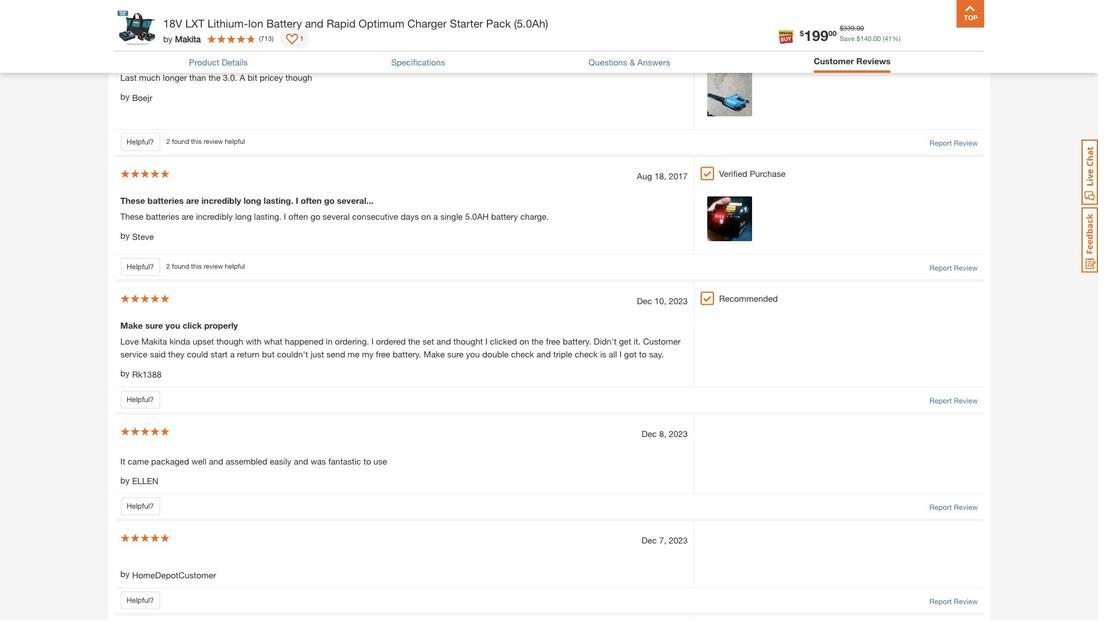 Task type: locate. For each thing, give the bounding box(es) containing it.
0 vertical spatial dec
[[637, 296, 652, 306]]

specifications button
[[391, 56, 445, 69], [391, 56, 445, 69]]

( 713 )
[[259, 34, 274, 42]]

by left homedepotcustomer
[[120, 569, 130, 580]]

0 vertical spatial 2023
[[669, 296, 688, 306]]

2023 for dec 10, 2023
[[669, 296, 688, 306]]

battery. down the ordered
[[393, 349, 421, 359]]

1 horizontal spatial you
[[466, 349, 480, 359]]

1 vertical spatial than
[[189, 72, 206, 83]]

a
[[433, 211, 438, 222], [230, 349, 235, 359]]

2 verified purchase from the top
[[719, 168, 786, 179]]

check down "clicked" on the bottom left of the page
[[511, 349, 534, 359]]

0 vertical spatial verified
[[719, 29, 748, 40]]

helpful?
[[127, 137, 154, 146], [127, 262, 154, 271], [127, 395, 154, 404], [127, 502, 154, 511], [127, 596, 154, 605]]

say.
[[649, 349, 664, 359]]

$
[[840, 24, 844, 32], [800, 28, 804, 38], [857, 34, 861, 42]]

2
[[166, 137, 170, 145], [166, 262, 170, 270]]

dec for dec 8, 2023
[[642, 429, 657, 439]]

0 horizontal spatial a
[[230, 349, 235, 359]]

purchase
[[750, 29, 786, 40], [750, 168, 786, 179]]

1 vertical spatial review
[[204, 262, 223, 270]]

by inside by steve
[[120, 230, 130, 241]]

makita inside make sure you click properly love makita kinda upset though with what happened in ordering.   i ordered the set and thought i clicked on the free battery. didn't get it. customer service said they could start a return but couldn't just send me my free battery.  make sure you double check and triple check is all i got to say.
[[141, 336, 167, 347]]

by for by boejr
[[120, 91, 130, 102]]

2 vertical spatial 2023
[[669, 536, 688, 546]]

it
[[120, 456, 125, 467]]

though down display icon
[[285, 72, 312, 83]]

battery
[[266, 17, 302, 30]]

5 helpful? from the top
[[127, 596, 154, 605]]

$ up save
[[840, 24, 844, 32]]

report review for dec 10, 2023
[[930, 396, 978, 405]]

helpful for long
[[225, 262, 245, 270]]

1 vertical spatial verified purchase
[[719, 168, 786, 179]]

2 report review from the top
[[930, 263, 978, 272]]

though up start
[[216, 336, 243, 347]]

$ inside $ 199 00
[[800, 28, 804, 38]]

by inside by ellen
[[120, 475, 130, 486]]

00
[[857, 24, 864, 32], [829, 28, 837, 38], [874, 34, 881, 42]]

0 vertical spatial customer
[[814, 56, 854, 66]]

2 2 found this review helpful from the top
[[166, 262, 245, 270]]

makita up said
[[141, 336, 167, 347]]

1 2 found this review helpful from the top
[[166, 137, 245, 145]]

1 vertical spatial found
[[172, 262, 189, 270]]

4 report from the top
[[930, 503, 952, 512]]

a inside make sure you click properly love makita kinda upset though with what happened in ordering.   i ordered the set and thought i clicked on the free battery. didn't get it. customer service said they could start a return but couldn't just send me my free battery.  make sure you double check and triple check is all i got to say.
[[230, 349, 235, 359]]

go up several
[[324, 195, 335, 206]]

was
[[311, 456, 326, 467]]

2 vertical spatial dec
[[642, 536, 657, 546]]

often left several...
[[301, 195, 322, 206]]

1 review from the top
[[954, 138, 978, 147]]

2023 right 7,
[[669, 536, 688, 546]]

0 horizontal spatial customer
[[643, 336, 681, 347]]

. up the "customer reviews"
[[855, 24, 857, 32]]

review for dec 8, 2023
[[954, 503, 978, 512]]

several
[[323, 211, 350, 222]]

didn't
[[594, 336, 617, 347]]

1 verified purchase from the top
[[719, 29, 786, 40]]

( left )
[[259, 34, 261, 42]]

2023
[[669, 296, 688, 306], [669, 429, 688, 439], [669, 536, 688, 546]]

makita down lxt
[[175, 33, 201, 44]]

1 vertical spatial lasting.
[[254, 211, 282, 222]]

1 found from the top
[[172, 137, 189, 145]]

3 report from the top
[[930, 396, 952, 405]]

thought
[[454, 336, 483, 347]]

battery.
[[563, 336, 592, 347], [393, 349, 421, 359]]

dec for dec 7, 2023
[[642, 536, 657, 546]]

helpful? for it came packaged well and assembled easily and was fantastic to use
[[127, 502, 154, 511]]

and
[[305, 17, 324, 30], [437, 336, 451, 347], [537, 349, 551, 359], [209, 456, 223, 467], [294, 456, 308, 467]]

by down 18v
[[163, 33, 173, 44]]

2 verified from the top
[[719, 168, 748, 179]]

1 horizontal spatial on
[[520, 336, 529, 347]]

than down "product"
[[189, 72, 206, 83]]

make
[[120, 320, 143, 331], [424, 349, 445, 359]]

pack
[[486, 17, 511, 30]]

0 vertical spatial found
[[172, 137, 189, 145]]

upset
[[193, 336, 214, 347]]

dec left 7,
[[642, 536, 657, 546]]

service
[[120, 349, 148, 359]]

report for aug 18, 2017
[[930, 263, 952, 272]]

1 vertical spatial last
[[120, 72, 137, 83]]

1 horizontal spatial a
[[247, 56, 253, 67]]

by inside by homedepotcustomer
[[120, 569, 130, 580]]

a right start
[[230, 349, 235, 359]]

5 report review from the top
[[930, 597, 978, 607]]

0 vertical spatial much
[[140, 56, 163, 67]]

bit down 713
[[255, 56, 265, 67]]

product details button
[[189, 56, 248, 69], [189, 56, 248, 69]]

1 report review from the top
[[930, 138, 978, 147]]

2 purchase from the top
[[750, 168, 786, 179]]

1 verified from the top
[[719, 29, 748, 40]]

these
[[120, 195, 145, 206], [120, 211, 144, 222]]

make sure you click properly love makita kinda upset though with what happened in ordering.   i ordered the set and thought i clicked on the free battery. didn't get it. customer service said they could start a return but couldn't just send me my free battery.  make sure you double check and triple check is all i got to say.
[[120, 320, 681, 359]]

2023 right 8,
[[669, 429, 688, 439]]

1 vertical spatial free
[[376, 349, 390, 359]]

2 2023 from the top
[[669, 429, 688, 439]]

often left several
[[289, 211, 308, 222]]

the down lithium-
[[215, 56, 228, 67]]

0 horizontal spatial on
[[421, 211, 431, 222]]

0 horizontal spatial 00
[[829, 28, 837, 38]]

00 left 41
[[874, 34, 881, 42]]

dec left 8,
[[642, 429, 657, 439]]

( left %) on the right of page
[[883, 34, 885, 42]]

by inside by rk1388
[[120, 368, 130, 378]]

helpful? button down steve button
[[120, 258, 160, 276]]

customer up say. at bottom
[[643, 336, 681, 347]]

1 purchase from the top
[[750, 29, 786, 40]]

0 vertical spatial purchase
[[750, 29, 786, 40]]

0 horizontal spatial a
[[240, 72, 245, 83]]

00 inside $ 199 00
[[829, 28, 837, 38]]

verified purchase for last much longer than the 3.0. a bit pricey though last much longer than the 3.0. a bit pricey though
[[719, 29, 786, 40]]

18v
[[163, 17, 182, 30]]

i left several
[[284, 211, 286, 222]]

0 vertical spatial you
[[165, 320, 180, 331]]

0 horizontal spatial check
[[511, 349, 534, 359]]

sure down thought
[[447, 349, 464, 359]]

though for last much longer than the 3.0. a bit pricey though
[[295, 56, 324, 67]]

0 horizontal spatial .
[[855, 24, 857, 32]]

1 this from the top
[[191, 137, 202, 145]]

1 vertical spatial recommended
[[719, 293, 778, 304]]

1 vertical spatial battery.
[[393, 349, 421, 359]]

found for boejr
[[172, 137, 189, 145]]

helpful? down by rk1388
[[127, 395, 154, 404]]

customer down save
[[814, 56, 854, 66]]

1 horizontal spatial customer
[[814, 56, 854, 66]]

report review for dec 8, 2023
[[930, 503, 978, 512]]

1 vertical spatial a
[[230, 349, 235, 359]]

though
[[295, 56, 324, 67], [285, 72, 312, 83], [216, 336, 243, 347]]

2 found this review helpful for than
[[166, 137, 245, 145]]

helpful? down ellen button
[[127, 502, 154, 511]]

00 right 339 on the right of page
[[857, 24, 864, 32]]

0 vertical spatial 2
[[166, 137, 170, 145]]

0 vertical spatial makita
[[175, 33, 201, 44]]

2 these from the top
[[120, 211, 144, 222]]

1 2 from the top
[[166, 137, 170, 145]]

triple
[[553, 349, 573, 359]]

a inside these batteries are incredibly long lasting. i often go several... these batteries are incredibly long lasting. i often go several consecutive days on a single 5.0ah battery charge.
[[433, 211, 438, 222]]

0 vertical spatial these
[[120, 195, 145, 206]]

1 horizontal spatial a
[[433, 211, 438, 222]]

2023 right 10,
[[669, 296, 688, 306]]

helpful? for by
[[127, 596, 154, 605]]

and right well
[[209, 456, 223, 467]]

and left rapid
[[305, 17, 324, 30]]

5 review from the top
[[954, 597, 978, 607]]

0 vertical spatial make
[[120, 320, 143, 331]]

sure up said
[[145, 320, 163, 331]]

check
[[511, 349, 534, 359], [575, 349, 598, 359]]

by for by homedepotcustomer
[[120, 569, 130, 580]]

helpful? down steve button
[[127, 262, 154, 271]]

helpful? button for by
[[120, 592, 160, 610]]

helpful? button
[[120, 133, 160, 151], [120, 258, 160, 276], [120, 391, 160, 409], [120, 498, 160, 516], [120, 592, 160, 610]]

helpful for the
[[225, 137, 245, 145]]

)
[[272, 34, 274, 42]]

on
[[421, 211, 431, 222], [520, 336, 529, 347]]

4 review from the top
[[954, 503, 978, 512]]

3 helpful? from the top
[[127, 395, 154, 404]]

5 report review button from the top
[[930, 597, 978, 608]]

in
[[326, 336, 333, 347]]

a left single
[[433, 211, 438, 222]]

0 vertical spatial recommended
[[719, 46, 778, 57]]

you down thought
[[466, 349, 480, 359]]

1 ( from the left
[[883, 34, 885, 42]]

1 vertical spatial helpful
[[225, 262, 245, 270]]

dec left 10,
[[637, 296, 652, 306]]

1 vertical spatial 2
[[166, 262, 170, 270]]

though for make sure you click properly
[[216, 336, 243, 347]]

0 vertical spatial helpful
[[225, 137, 245, 145]]

ordered
[[376, 336, 406, 347]]

0 horizontal spatial (
[[259, 34, 261, 42]]

review for incredibly
[[204, 262, 223, 270]]

0 vertical spatial verified purchase
[[719, 29, 786, 40]]

a
[[247, 56, 253, 67], [240, 72, 245, 83]]

7,
[[659, 536, 667, 546]]

by left boejr
[[120, 91, 130, 102]]

0 vertical spatial 3.0.
[[230, 56, 244, 67]]

by down 'it'
[[120, 475, 130, 486]]

charge.
[[520, 211, 549, 222]]

3 report review from the top
[[930, 396, 978, 405]]

2 helpful from the top
[[225, 262, 245, 270]]

1 vertical spatial verified
[[719, 168, 748, 179]]

helpful? button down boejr
[[120, 133, 160, 151]]

the down product details
[[209, 72, 221, 83]]

1 review from the top
[[204, 137, 223, 145]]

helpful? down boejr
[[127, 137, 154, 146]]

and left triple
[[537, 349, 551, 359]]

0 vertical spatial batteries
[[148, 195, 184, 206]]

long
[[244, 195, 261, 206], [235, 211, 252, 222]]

2 helpful? button from the top
[[120, 258, 160, 276]]

339
[[844, 24, 855, 32]]

3.0. down details
[[223, 72, 237, 83]]

batteries
[[148, 195, 184, 206], [146, 211, 179, 222]]

report for dec 7, 2023
[[930, 597, 952, 607]]

verified for these batteries are incredibly long lasting. i often go several... these batteries are incredibly long lasting. i often go several consecutive days on a single 5.0ah battery charge.
[[719, 168, 748, 179]]

on right days
[[421, 211, 431, 222]]

1 vertical spatial 2 found this review helpful
[[166, 262, 245, 270]]

00 left save
[[829, 28, 837, 38]]

4 report review button from the top
[[930, 503, 978, 514]]

free down the ordered
[[376, 349, 390, 359]]

questions & answers button
[[589, 56, 670, 69], [589, 56, 670, 69]]

ion
[[248, 17, 263, 30]]

1 vertical spatial purchase
[[750, 168, 786, 179]]

product
[[189, 57, 219, 67]]

top button
[[957, 0, 984, 28]]

0 vertical spatial though
[[295, 56, 324, 67]]

2 report from the top
[[930, 263, 952, 272]]

2 vertical spatial though
[[216, 336, 243, 347]]

the
[[215, 56, 228, 67], [209, 72, 221, 83], [408, 336, 420, 347], [532, 336, 544, 347]]

3 review from the top
[[954, 396, 978, 405]]

got
[[624, 349, 637, 359]]

check left "is"
[[575, 349, 598, 359]]

2 review from the top
[[954, 263, 978, 272]]

though down 1
[[295, 56, 324, 67]]

2 for steve
[[166, 262, 170, 270]]

1 horizontal spatial free
[[546, 336, 561, 347]]

1 horizontal spatial sure
[[447, 349, 464, 359]]

0 vertical spatial 2 found this review helpful
[[166, 137, 245, 145]]

1 horizontal spatial battery.
[[563, 336, 592, 347]]

battery. up triple
[[563, 336, 592, 347]]

the left set
[[408, 336, 420, 347]]

2 report review button from the top
[[930, 263, 978, 274]]

this for incredibly
[[191, 262, 202, 270]]

3 report review button from the top
[[930, 395, 978, 406]]

0 vertical spatial a
[[433, 211, 438, 222]]

free up triple
[[546, 336, 561, 347]]

make down set
[[424, 349, 445, 359]]

by inside by boejr
[[120, 91, 130, 102]]

answers
[[638, 57, 670, 67]]

to left 'use'
[[364, 456, 371, 467]]

1 horizontal spatial check
[[575, 349, 598, 359]]

2 found from the top
[[172, 262, 189, 270]]

1 vertical spatial are
[[182, 211, 194, 222]]

1
[[300, 34, 304, 42]]

5 report from the top
[[930, 597, 952, 607]]

purchase for last much longer than the 3.0. a bit pricey though last much longer than the 3.0. a bit pricey though
[[750, 29, 786, 40]]

0 horizontal spatial $
[[800, 28, 804, 38]]

(
[[883, 34, 885, 42], [259, 34, 261, 42]]

4 helpful? from the top
[[127, 502, 154, 511]]

3 helpful? button from the top
[[120, 391, 160, 409]]

1 vertical spatial this
[[191, 262, 202, 270]]

on right "clicked" on the bottom left of the page
[[520, 336, 529, 347]]

1 vertical spatial dec
[[642, 429, 657, 439]]

and left "was"
[[294, 456, 308, 467]]

0 vertical spatial bit
[[255, 56, 265, 67]]

make up love at the bottom of page
[[120, 320, 143, 331]]

to inside make sure you click properly love makita kinda upset though with what happened in ordering.   i ordered the set and thought i clicked on the free battery. didn't get it. customer service said they could start a return but couldn't just send me my free battery.  make sure you double check and triple check is all i got to say.
[[639, 349, 647, 359]]

by steve
[[120, 230, 154, 242]]

helpful? down by homedepotcustomer
[[127, 596, 154, 605]]

double
[[482, 349, 509, 359]]

product details
[[189, 57, 248, 67]]

$ right save
[[857, 34, 861, 42]]

go left several
[[310, 211, 320, 222]]

customer inside make sure you click properly love makita kinda upset though with what happened in ordering.   i ordered the set and thought i clicked on the free battery. didn't get it. customer service said they could start a return but couldn't just send me my free battery.  make sure you double check and triple check is all i got to say.
[[643, 336, 681, 347]]

though inside make sure you click properly love makita kinda upset though with what happened in ordering.   i ordered the set and thought i clicked on the free battery. didn't get it. customer service said they could start a return but couldn't just send me my free battery.  make sure you double check and triple check is all i got to say.
[[216, 336, 243, 347]]

3.0. right "product"
[[230, 56, 244, 67]]

0 vertical spatial sure
[[145, 320, 163, 331]]

by for by ellen
[[120, 475, 130, 486]]

1 vertical spatial you
[[466, 349, 480, 359]]

1 horizontal spatial $
[[840, 24, 844, 32]]

$ left save
[[800, 28, 804, 38]]

0 vertical spatial free
[[546, 336, 561, 347]]

helpful? button down by homedepotcustomer
[[120, 592, 160, 610]]

get
[[619, 336, 631, 347]]

bit down details
[[248, 72, 257, 83]]

. left 41
[[872, 34, 874, 42]]

2 review from the top
[[204, 262, 223, 270]]

feedback link image
[[1082, 207, 1098, 273]]

helpful? button down ellen button
[[120, 498, 160, 516]]

3 2023 from the top
[[669, 536, 688, 546]]

$ for 199
[[800, 28, 804, 38]]

2 check from the left
[[575, 349, 598, 359]]

purchase for these batteries are incredibly long lasting. i often go several... these batteries are incredibly long lasting. i often go several consecutive days on a single 5.0ah battery charge.
[[750, 168, 786, 179]]

you up kinda
[[165, 320, 180, 331]]

0 vertical spatial on
[[421, 211, 431, 222]]

1 vertical spatial long
[[235, 211, 252, 222]]

sure
[[145, 320, 163, 331], [447, 349, 464, 359]]

1 vertical spatial though
[[285, 72, 312, 83]]

0 vertical spatial go
[[324, 195, 335, 206]]

1 vertical spatial longer
[[163, 72, 187, 83]]

140
[[861, 34, 872, 42]]

1 vertical spatial incredibly
[[196, 211, 233, 222]]

by down the service
[[120, 368, 130, 378]]

helpful? button down by rk1388
[[120, 391, 160, 409]]

3.0.
[[230, 56, 244, 67], [223, 72, 237, 83]]

to
[[639, 349, 647, 359], [364, 456, 371, 467]]

questions & answers
[[589, 57, 670, 67]]

4 helpful? button from the top
[[120, 498, 160, 516]]

1 vertical spatial 2023
[[669, 429, 688, 439]]

dec
[[637, 296, 652, 306], [642, 429, 657, 439], [642, 536, 657, 546]]

than down by makita
[[194, 56, 212, 67]]

by for by rk1388
[[120, 368, 130, 378]]

0 vertical spatial this
[[191, 137, 202, 145]]

go
[[324, 195, 335, 206], [310, 211, 320, 222]]

$ for 339
[[840, 24, 844, 32]]

1 2023 from the top
[[669, 296, 688, 306]]

5 helpful? button from the top
[[120, 592, 160, 610]]

0 horizontal spatial to
[[364, 456, 371, 467]]

verified for last much longer than the 3.0. a bit pricey though last much longer than the 3.0. a bit pricey though
[[719, 29, 748, 40]]

verified purchase for these batteries are incredibly long lasting. i often go several... these batteries are incredibly long lasting. i often go several consecutive days on a single 5.0ah battery charge.
[[719, 168, 786, 179]]

1 helpful from the top
[[225, 137, 245, 145]]

by left steve
[[120, 230, 130, 241]]

2 this from the top
[[191, 262, 202, 270]]

report review button for dec 8, 2023
[[930, 503, 978, 514]]

2 horizontal spatial 00
[[874, 34, 881, 42]]

0 vertical spatial last
[[120, 56, 138, 67]]

0 horizontal spatial go
[[310, 211, 320, 222]]

it came packaged well and assembled easily and was fantastic to use
[[120, 456, 387, 467]]

the right "clicked" on the bottom left of the page
[[532, 336, 544, 347]]

longer
[[166, 56, 192, 67], [163, 72, 187, 83]]

ellen button
[[132, 475, 158, 488]]

4 report review from the top
[[930, 503, 978, 512]]

1 vertical spatial on
[[520, 336, 529, 347]]

0 horizontal spatial make
[[120, 320, 143, 331]]

1 horizontal spatial go
[[324, 195, 335, 206]]

( inside $ 339 . 00 save $ 140 . 00 ( 41 %)
[[883, 34, 885, 42]]

0 horizontal spatial sure
[[145, 320, 163, 331]]

1 horizontal spatial make
[[424, 349, 445, 359]]

2 2 from the top
[[166, 262, 170, 270]]

1 vertical spatial batteries
[[146, 211, 179, 222]]

to right got
[[639, 349, 647, 359]]

1 horizontal spatial (
[[883, 34, 885, 42]]



Task type: describe. For each thing, give the bounding box(es) containing it.
2 ( from the left
[[259, 34, 261, 42]]

report for dec 8, 2023
[[930, 503, 952, 512]]

1 report from the top
[[930, 138, 952, 147]]

display image
[[286, 34, 298, 46]]

i up my
[[372, 336, 374, 347]]

by homedepotcustomer
[[120, 569, 216, 581]]

report review button for aug 18, 2017
[[930, 263, 978, 274]]

1 helpful? button from the top
[[120, 133, 160, 151]]

2 last from the top
[[120, 72, 137, 83]]

(5.0ah)
[[514, 17, 548, 30]]

it.
[[634, 336, 641, 347]]

well
[[192, 456, 206, 467]]

lxt
[[185, 17, 205, 30]]

with
[[246, 336, 262, 347]]

i up double
[[485, 336, 488, 347]]

0 horizontal spatial you
[[165, 320, 180, 331]]

boejr button
[[132, 91, 152, 104]]

rapid
[[327, 17, 356, 30]]

1 vertical spatial make
[[424, 349, 445, 359]]

dec for dec 10, 2023
[[637, 296, 652, 306]]

happened
[[285, 336, 324, 347]]

they
[[168, 349, 185, 359]]

2 recommended from the top
[[719, 293, 778, 304]]

1 recommended from the top
[[719, 46, 778, 57]]

1 horizontal spatial 00
[[857, 24, 864, 32]]

questions
[[589, 57, 627, 67]]

this for than
[[191, 137, 202, 145]]

days
[[401, 211, 419, 222]]

report review for dec 7, 2023
[[930, 597, 978, 607]]

product image image
[[117, 6, 157, 46]]

%)
[[892, 34, 901, 42]]

0 horizontal spatial free
[[376, 349, 390, 359]]

couldn't
[[277, 349, 308, 359]]

optimum
[[359, 17, 405, 30]]

steve button
[[132, 230, 154, 243]]

2 for boejr
[[166, 137, 170, 145]]

1 vertical spatial to
[[364, 456, 371, 467]]

and right set
[[437, 336, 451, 347]]

0 vertical spatial pricey
[[268, 56, 293, 67]]

aug
[[637, 171, 652, 181]]

18,
[[655, 171, 667, 181]]

dec 10, 2023
[[637, 296, 688, 306]]

on inside these batteries are incredibly long lasting. i often go several... these batteries are incredibly long lasting. i often go several consecutive days on a single 5.0ah battery charge.
[[421, 211, 431, 222]]

review for than
[[204, 137, 223, 145]]

2017
[[669, 171, 688, 181]]

2023 for dec 8, 2023
[[669, 429, 688, 439]]

specifications
[[391, 57, 445, 67]]

10,
[[655, 296, 667, 306]]

0 vertical spatial often
[[301, 195, 322, 206]]

0 vertical spatial are
[[186, 195, 199, 206]]

ellen
[[132, 476, 158, 487]]

homedepotcustomer button
[[132, 569, 216, 582]]

said
[[150, 349, 166, 359]]

i left several...
[[296, 195, 298, 206]]

by for by steve
[[120, 230, 130, 241]]

by boejr
[[120, 91, 152, 103]]

&
[[630, 57, 635, 67]]

199
[[804, 27, 829, 44]]

report review button for dec 10, 2023
[[930, 395, 978, 406]]

return
[[237, 349, 260, 359]]

just
[[311, 349, 324, 359]]

by for by makita
[[163, 33, 173, 44]]

review for dec 10, 2023
[[954, 396, 978, 405]]

1 vertical spatial often
[[289, 211, 308, 222]]

rk1388
[[132, 369, 162, 380]]

kinda
[[169, 336, 190, 347]]

0 vertical spatial longer
[[166, 56, 192, 67]]

last much longer than the 3.0. a bit pricey though last much longer than the 3.0. a bit pricey though
[[120, 56, 324, 83]]

0 vertical spatial .
[[855, 24, 857, 32]]

but
[[262, 349, 275, 359]]

clicked
[[490, 336, 517, 347]]

starter
[[450, 17, 483, 30]]

0 vertical spatial lasting.
[[264, 195, 293, 206]]

helpful? button for make sure you click properly
[[120, 391, 160, 409]]

0 vertical spatial than
[[194, 56, 212, 67]]

packaged
[[151, 456, 189, 467]]

1 vertical spatial much
[[139, 72, 161, 83]]

1 vertical spatial sure
[[447, 349, 464, 359]]

properly
[[204, 320, 238, 331]]

1 check from the left
[[511, 349, 534, 359]]

report review button for dec 7, 2023
[[930, 597, 978, 608]]

2 found this review helpful for incredibly
[[166, 262, 245, 270]]

love
[[120, 336, 139, 347]]

lithium-
[[208, 17, 248, 30]]

rk1388 button
[[132, 368, 162, 381]]

review for dec 7, 2023
[[954, 597, 978, 607]]

helpful? for make sure you click properly
[[127, 395, 154, 404]]

set
[[423, 336, 434, 347]]

41
[[885, 34, 892, 42]]

review for aug 18, 2017
[[954, 263, 978, 272]]

details
[[222, 57, 248, 67]]

dec 8, 2023
[[642, 429, 688, 439]]

on inside make sure you click properly love makita kinda upset though with what happened in ordering.   i ordered the set and thought i clicked on the free battery. didn't get it. customer service said they could start a return but couldn't just send me my free battery.  make sure you double check and triple check is all i got to say.
[[520, 336, 529, 347]]

1 helpful? from the top
[[127, 137, 154, 146]]

$ 199 00
[[800, 27, 837, 44]]

2 helpful? from the top
[[127, 262, 154, 271]]

by rk1388
[[120, 368, 162, 380]]

helpful? button for it came packaged well and assembled easily and was fantastic to use
[[120, 498, 160, 516]]

1 button
[[280, 29, 310, 48]]

single
[[440, 211, 463, 222]]

came
[[128, 456, 149, 467]]

homedepotcustomer
[[132, 571, 216, 581]]

steve
[[132, 231, 154, 242]]

1 vertical spatial pricey
[[260, 72, 283, 83]]

several...
[[337, 195, 374, 206]]

18v lxt lithium-ion battery and rapid optimum charger starter pack (5.0ah)
[[163, 17, 548, 30]]

is
[[600, 349, 606, 359]]

customer reviews
[[814, 56, 891, 66]]

1 these from the top
[[120, 195, 145, 206]]

charger
[[408, 17, 447, 30]]

1 vertical spatial bit
[[248, 72, 257, 83]]

start
[[211, 349, 228, 359]]

1 report review button from the top
[[930, 138, 978, 149]]

could
[[187, 349, 208, 359]]

aug 18, 2017
[[637, 171, 688, 181]]

battery
[[491, 211, 518, 222]]

all
[[609, 349, 617, 359]]

2 horizontal spatial $
[[857, 34, 861, 42]]

1 horizontal spatial makita
[[175, 33, 201, 44]]

send
[[327, 349, 345, 359]]

live chat image
[[1082, 140, 1098, 205]]

0 vertical spatial incredibly
[[202, 195, 241, 206]]

click
[[183, 320, 202, 331]]

2023 for dec 7, 2023
[[669, 536, 688, 546]]

report for dec 10, 2023
[[930, 396, 952, 405]]

consecutive
[[352, 211, 398, 222]]

found for steve
[[172, 262, 189, 270]]

what
[[264, 336, 283, 347]]

assembled
[[226, 456, 267, 467]]

713
[[261, 34, 272, 42]]

0 horizontal spatial battery.
[[393, 349, 421, 359]]

fantastic
[[328, 456, 361, 467]]

0 vertical spatial long
[[244, 195, 261, 206]]

reviews
[[857, 56, 891, 66]]

report review for aug 18, 2017
[[930, 263, 978, 272]]

1 horizontal spatial .
[[872, 34, 874, 42]]

i right all
[[620, 349, 622, 359]]

$ 339 . 00 save $ 140 . 00 ( 41 %)
[[840, 24, 901, 42]]

1 last from the top
[[120, 56, 138, 67]]

1 vertical spatial 3.0.
[[223, 72, 237, 83]]

dec 7, 2023
[[642, 536, 688, 546]]

these batteries are incredibly long lasting. i often go several... these batteries are incredibly long lasting. i often go several consecutive days on a single 5.0ah battery charge.
[[120, 195, 549, 222]]



Task type: vqa. For each thing, say whether or not it's contained in the screenshot.
first the recommended from the top of the page
yes



